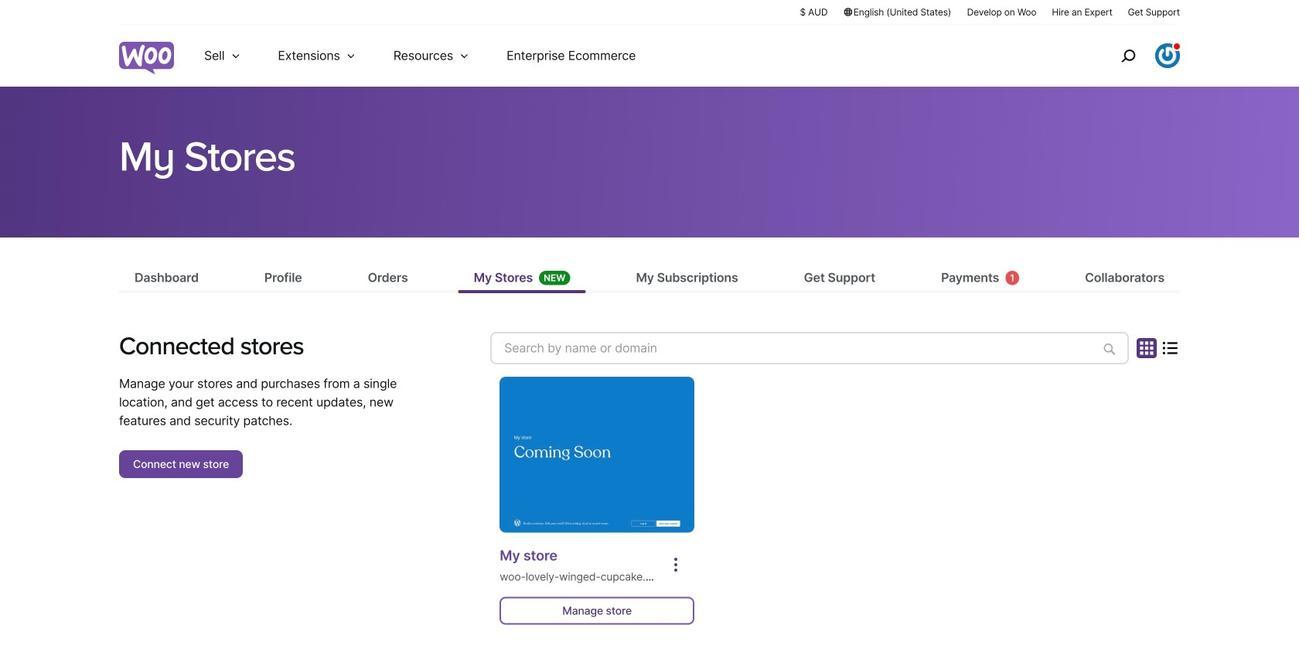 Task type: describe. For each thing, give the bounding box(es) containing it.
open options menu image
[[667, 556, 686, 574]]

Search by name or domain text field
[[491, 332, 1130, 365]]



Task type: vqa. For each thing, say whether or not it's contained in the screenshot.
Open options menu icon
yes



Task type: locate. For each thing, give the bounding box(es) containing it.
manage your store in a new browser tab image
[[500, 377, 695, 533]]

search image
[[1116, 43, 1141, 68]]

service navigation menu element
[[1089, 31, 1181, 81]]

open account menu image
[[1156, 43, 1181, 68]]



